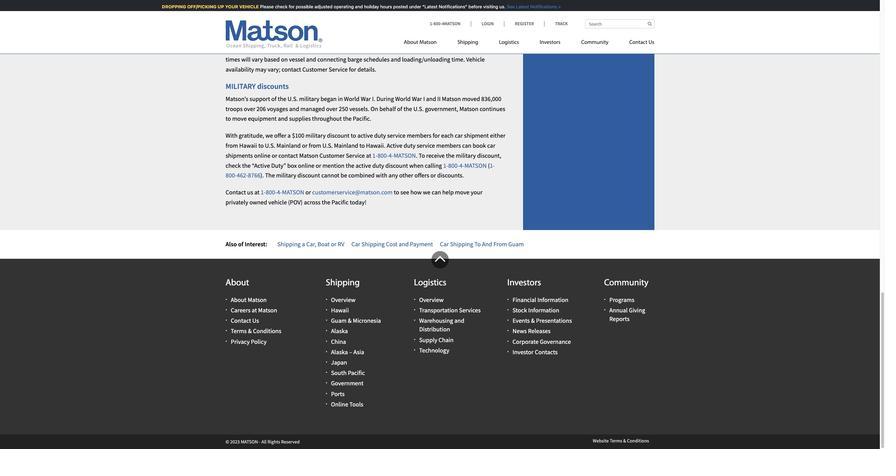 Task type: describe. For each thing, give the bounding box(es) containing it.
and right schedules
[[391, 55, 401, 63]]

customerservice@matson.com link
[[312, 188, 393, 196]]

supply
[[420, 336, 438, 344]]

206
[[257, 105, 266, 113]]

alaska link
[[331, 327, 348, 335]]

mainland up . to receive the military discount, check the "active duty" box online or mention the active duty discount when calling
[[334, 142, 358, 149]]

u.s. up to u.s. mainland from hawaii 9-24 days
[[278, 13, 289, 21]]

u.s. down i
[[414, 105, 424, 113]]

1 horizontal spatial barge
[[444, 45, 459, 53]]

shipping left and
[[450, 240, 474, 248]]

releases
[[528, 327, 551, 335]]

shipping left car,
[[278, 240, 301, 248]]

the right the receive
[[446, 151, 455, 159]]

and left holiday
[[354, 4, 362, 9]]

discounts.
[[438, 171, 464, 179]]

4- up discounts.
[[460, 161, 465, 169]]

2 vertical spatial discount
[[298, 171, 320, 179]]

check for the
[[226, 161, 241, 169]]

equipment
[[248, 115, 277, 123]]

1 vertical spatial a
[[302, 240, 305, 248]]

times
[[226, 55, 240, 63]]

to inside to see how we can help move your privately owned vehicle (pov) across the pacific today!
[[394, 188, 400, 196]]

vessel
[[289, 55, 305, 63]]

and down voyages
[[278, 115, 288, 123]]

terms & conditions link
[[231, 327, 282, 335]]

careers
[[231, 306, 251, 314]]

japan
[[331, 358, 347, 366]]

and right 'vessel'
[[306, 55, 316, 63]]

u.s. down the 'offer' on the left top
[[265, 142, 275, 149]]

how
[[411, 188, 422, 196]]

462-
[[237, 171, 248, 179]]

transportation
[[420, 306, 458, 314]]

about matson link for careers at matson link
[[231, 296, 267, 304]]

track link
[[545, 21, 568, 27]]

& right website
[[624, 438, 627, 444]]

the down 250
[[343, 115, 352, 123]]

login
[[482, 21, 494, 27]]

the up voyages
[[278, 95, 287, 103]]

schedules
[[364, 55, 390, 63]]

shipping inside footer
[[326, 278, 360, 288]]

moved
[[462, 95, 480, 103]]

. to receive the military discount, check the "active duty" box online or mention the active duty discount when calling
[[226, 151, 502, 169]]

website
[[593, 438, 609, 444]]

1-800-4-matson
[[373, 151, 416, 159]]

overview hawaii guam & micronesia alaska china alaska – asia japan south pacific government ports online tools
[[331, 296, 381, 408]]

836,000
[[482, 95, 502, 103]]

search image
[[648, 21, 652, 26]]

matson down moved
[[460, 105, 479, 113]]

government link
[[331, 379, 364, 387]]

1 vertical spatial information
[[529, 306, 560, 314]]

to left and
[[475, 240, 481, 248]]

"active
[[252, 161, 270, 169]]

about for about matson
[[404, 40, 419, 45]]

annual giving reports link
[[610, 306, 646, 323]]

or down $100
[[302, 142, 308, 149]]

0 horizontal spatial matson
[[282, 188, 304, 196]]

footer containing about
[[0, 251, 881, 449]]

about matson link for shipping "link"
[[404, 36, 447, 51]]

). the military discount cannot be combined with any other offers or discounts.
[[261, 171, 464, 179]]

china
[[331, 338, 346, 345]]

the up the 462-
[[242, 161, 251, 169]]

contact inside †includes 5-8 sailing days, 3-5 days loading/unloading, 4-14 days for neighbor island barge sailing. transit times will vary based on vessel and connecting barge schedules and loading/unloading time. vehicle availability may vary; contact customer service for details.
[[282, 65, 301, 73]]

u.s. up mention on the top left of page
[[323, 142, 333, 149]]

cannot
[[322, 171, 340, 179]]

4- up vehicle
[[277, 188, 282, 196]]

military inside matson's support of the u.s. military began in world war i. during world war i and ii matson moved 836,000 troops over 206 voyages and managed over 250 vessels. on behalf of the u.s. government, matson continues to move equipment and supplies throughout the pacific.
[[299, 95, 320, 103]]

a inside with gratitude, we offer a $100 military discount to active duty service members for each car shipment either from hawaii to u.s. mainland or from u.s. mainland to hawaii. active duty service members can book car shipments online or contact matson customer service at
[[288, 132, 291, 140]]

1 horizontal spatial members
[[437, 142, 461, 149]]

presentations
[[536, 317, 572, 325]]

matson inside with gratitude, we offer a $100 military discount to active duty service members for each car shipment either from hawaii to u.s. mainland or from u.s. mainland to hawaii. active duty service members can book car shipments online or contact matson customer service at
[[299, 151, 318, 159]]

1 war from the left
[[361, 95, 371, 103]]

matson right ii
[[442, 95, 461, 103]]

for left neighbor at the top left of page
[[394, 45, 401, 53]]

or up the duty"
[[272, 151, 277, 159]]

online
[[331, 400, 348, 408]]

programs
[[610, 296, 635, 304]]

2 war from the left
[[412, 95, 422, 103]]

matson inside about matson link
[[420, 40, 437, 45]]

website terms & conditions link
[[593, 438, 650, 444]]

offer
[[274, 132, 287, 140]]

from down please
[[264, 13, 277, 21]]

matson up terms & conditions link
[[258, 306, 277, 314]]

pacific inside overview hawaii guam & micronesia alaska china alaska – asia japan south pacific government ports online tools
[[348, 369, 365, 377]]

top menu navigation
[[404, 36, 655, 51]]

investor contacts link
[[513, 348, 558, 356]]

4- inside †includes 5-8 sailing days, 3-5 days loading/unloading, 4-14 days for neighbor island barge sailing. transit times will vary based on vessel and connecting barge schedules and loading/unloading time. vehicle availability may vary; contact customer service for details.
[[368, 45, 373, 53]]

to down pacific.
[[351, 132, 356, 140]]

1 days from the left
[[304, 45, 316, 53]]

hawaii down vehicle
[[245, 13, 263, 21]]

logistics inside footer
[[414, 278, 447, 288]]

the up be
[[346, 161, 355, 169]]

1 vertical spatial contact us link
[[231, 317, 259, 325]]

careers at matson link
[[231, 306, 277, 314]]

military down box at top
[[276, 171, 296, 179]]

programs link
[[610, 296, 635, 304]]

during
[[377, 95, 394, 103]]

i.
[[372, 95, 376, 103]]

vary;
[[268, 65, 281, 73]]

sailing
[[261, 45, 278, 53]]

south
[[331, 369, 347, 377]]

or left rv on the bottom of page
[[331, 240, 337, 248]]

car shipping to and from guam link
[[440, 240, 524, 248]]

investors link
[[530, 36, 571, 51]]

also of interest:
[[226, 240, 267, 248]]

matson's
[[226, 95, 249, 103]]

from
[[494, 240, 507, 248]]

military inside with gratitude, we offer a $100 military discount to active duty service members for each car shipment either from hawaii to u.s. mainland or from u.s. mainland to hawaii. active duty service members can book car shipments online or contact matson customer service at
[[306, 132, 326, 140]]

1 vertical spatial car
[[488, 142, 496, 149]]

car shipping to and from guam
[[440, 240, 524, 248]]

community inside top menu navigation
[[582, 40, 609, 45]]

to up †includes
[[238, 25, 244, 33]]

today!
[[350, 198, 367, 206]]

notifications"
[[438, 4, 466, 9]]

privacy
[[231, 338, 250, 345]]

service inside with gratitude, we offer a $100 military discount to active duty service members for each car shipment either from hawaii to u.s. mainland or from u.s. mainland to hawaii. active duty service members can book car shipments online or contact matson customer service at
[[346, 151, 365, 159]]

based
[[264, 55, 280, 63]]

9-
[[315, 25, 320, 33]]

2 over from the left
[[326, 105, 338, 113]]

0 vertical spatial members
[[407, 132, 432, 140]]

can inside with gratitude, we offer a $100 military discount to active duty service members for each car shipment either from hawaii to u.s. mainland or from u.s. mainland to hawaii. active duty service members can book car shipments online or contact matson customer service at
[[462, 142, 472, 149]]

details.
[[358, 65, 377, 73]]

u.s. up 5-
[[245, 25, 256, 33]]

to down vehicle
[[238, 13, 244, 21]]

see latest notifications.> link
[[505, 4, 560, 9]]

mainland up sailing
[[257, 25, 281, 33]]

4matson
[[442, 21, 461, 27]]

to inside matson's support of the u.s. military began in world war i. during world war i and ii matson moved 836,000 troops over 206 voyages and managed over 250 vessels. on behalf of the u.s. government, matson continues to move equipment and supplies throughout the pacific.
[[226, 115, 231, 123]]

& inside about matson careers at matson contact us terms & conditions privacy policy
[[248, 327, 252, 335]]

1 vertical spatial duty
[[404, 142, 416, 149]]

overview link for logistics
[[420, 296, 444, 304]]

shipping inside "link"
[[458, 40, 479, 45]]

posted
[[392, 4, 407, 9]]

the inside to see how we can help move your privately owned vehicle (pov) across the pacific today!
[[322, 198, 331, 206]]

transportation services link
[[420, 306, 481, 314]]

or inside . to receive the military discount, check the "active duty" box online or mention the active duty discount when calling
[[316, 161, 321, 169]]

1- up owned
[[261, 188, 266, 196]]

–
[[349, 348, 352, 356]]

for inside with gratitude, we offer a $100 military discount to active duty service members for each car shipment either from hawaii to u.s. mainland or from u.s. mainland to hawaii. active duty service members can book car shipments online or contact matson customer service at
[[433, 132, 440, 140]]

blue matson logo with ocean, shipping, truck, rail and logistics written beneath it. image
[[226, 20, 323, 49]]

chain
[[439, 336, 454, 344]]

1 world from the left
[[344, 95, 360, 103]]

matson for 1-800-4-matson (
[[465, 161, 487, 169]]

be
[[341, 171, 347, 179]]

or up across
[[306, 188, 311, 196]]

receive
[[427, 151, 445, 159]]

notifications.>
[[529, 4, 560, 9]]

mainland down the 'offer' on the left top
[[277, 142, 301, 149]]

1 vertical spatial service
[[417, 142, 435, 149]]

for left details.
[[349, 65, 356, 73]]

across
[[304, 198, 321, 206]]

up
[[216, 4, 223, 9]]

financial information stock information events & presentations news releases corporate governance investor contacts
[[513, 296, 572, 356]]

0 horizontal spatial barge
[[348, 55, 363, 63]]

rights
[[268, 439, 280, 445]]

discount inside with gratitude, we offer a $100 military discount to active duty service members for each car shipment either from hawaii to u.s. mainland or from u.s. mainland to hawaii. active duty service members can book car shipments online or contact matson customer service at
[[327, 132, 350, 140]]

about for about matson careers at matson contact us terms & conditions privacy policy
[[231, 296, 247, 304]]

matson up careers at matson link
[[248, 296, 267, 304]]

shipping link
[[447, 36, 489, 51]]

to down gratitude,
[[259, 142, 264, 149]]

island
[[427, 45, 443, 53]]

from down throughout
[[309, 142, 321, 149]]

to see how we can help move your privately owned vehicle (pov) across the pacific today!
[[226, 188, 483, 206]]

at inside about matson careers at matson contact us terms & conditions privacy policy
[[252, 306, 257, 314]]

terms inside about matson careers at matson contact us terms & conditions privacy policy
[[231, 327, 247, 335]]

pacific inside to see how we can help move your privately owned vehicle (pov) across the pacific today!
[[332, 198, 349, 206]]

Search search field
[[586, 19, 655, 28]]

with
[[376, 171, 388, 179]]

check for for
[[274, 4, 286, 9]]

1- for 1-800-4-matson (
[[444, 161, 449, 169]]

†includes 5-8 sailing days, 3-5 days loading/unloading, 4-14 days for neighbor island barge sailing. transit times will vary based on vessel and connecting barge schedules and loading/unloading time. vehicle availability may vary; contact customer service for details.
[[226, 45, 498, 73]]

800- for 1-800-4matson
[[434, 21, 442, 27]]

1-800-4-matson link for 1-800-4-matson
[[373, 151, 416, 159]]

loading/unloading,
[[317, 45, 367, 53]]

and right i
[[426, 95, 436, 103]]

guam inside overview hawaii guam & micronesia alaska china alaska – asia japan south pacific government ports online tools
[[331, 317, 347, 325]]

about for about
[[226, 278, 249, 288]]

reserved
[[281, 439, 300, 445]]

contact inside about matson careers at matson contact us terms & conditions privacy policy
[[231, 317, 251, 325]]

owned
[[250, 198, 267, 206]]

contact us at 1-800-4-matson or customerservice@matson.com
[[226, 188, 393, 196]]

to left hawaii.
[[360, 142, 365, 149]]

your
[[471, 188, 483, 196]]



Task type: vqa. For each thing, say whether or not it's contained in the screenshot.
Expedited
no



Task type: locate. For each thing, give the bounding box(es) containing it.
0 vertical spatial conditions
[[253, 327, 282, 335]]

2 horizontal spatial discount
[[386, 161, 408, 169]]

1 vertical spatial community
[[605, 278, 649, 288]]

1 vertical spatial us
[[253, 317, 259, 325]]

1 vertical spatial customer
[[320, 151, 345, 159]]

0 vertical spatial contact
[[630, 40, 648, 45]]

combined
[[349, 171, 375, 179]]

1 horizontal spatial contact us link
[[619, 36, 655, 51]]

car
[[352, 240, 361, 248], [440, 240, 449, 248]]

we inside to see how we can help move your privately owned vehicle (pov) across the pacific today!
[[423, 188, 431, 196]]

began
[[321, 95, 337, 103]]

matson for 1-800-4-matson
[[394, 151, 416, 159]]

off/picking
[[186, 4, 215, 9]]

investors down track link
[[540, 40, 561, 45]]

backtop image
[[432, 251, 449, 268]]

0 vertical spatial information
[[538, 296, 569, 304]]

can left 'help'
[[432, 188, 441, 196]]

service
[[388, 132, 406, 140], [417, 142, 435, 149]]

0 horizontal spatial guam
[[331, 317, 347, 325]]

shipping up hawaii link
[[326, 278, 360, 288]]

1 vertical spatial can
[[432, 188, 441, 196]]

duty inside . to receive the military discount, check the "active duty" box online or mention the active duty discount when calling
[[373, 161, 384, 169]]

service up .
[[417, 142, 435, 149]]

1 horizontal spatial guam
[[509, 240, 524, 248]]

800- down "latest
[[434, 21, 442, 27]]

discount down "1-800-4-matson"
[[386, 161, 408, 169]]

operating
[[333, 4, 353, 9]]

throughout
[[312, 115, 342, 123]]

matson down active
[[394, 151, 416, 159]]

a left car,
[[302, 240, 305, 248]]

0 vertical spatial can
[[462, 142, 472, 149]]

1 vertical spatial move
[[455, 188, 470, 196]]

ports link
[[331, 390, 345, 398]]

800- up vehicle
[[266, 188, 277, 196]]

us inside about matson careers at matson contact us terms & conditions privacy policy
[[253, 317, 259, 325]]

1- 800-462-8766
[[226, 161, 495, 179]]

0 vertical spatial service
[[329, 65, 348, 73]]

& inside the financial information stock information events & presentations news releases corporate governance investor contacts
[[531, 317, 535, 325]]

mainland down possible
[[290, 13, 314, 21]]

0 horizontal spatial contact us link
[[231, 317, 259, 325]]

2 horizontal spatial of
[[397, 105, 403, 113]]

1 vertical spatial at
[[255, 188, 260, 196]]

china link
[[331, 338, 346, 345]]

or left mention on the top left of page
[[316, 161, 321, 169]]

2 horizontal spatial 1-800-4-matson link
[[444, 161, 487, 169]]

reports
[[610, 315, 630, 323]]

1 car from the left
[[352, 240, 361, 248]]

1 vertical spatial discount
[[386, 161, 408, 169]]

section
[[515, 0, 663, 230]]

2 alaska from the top
[[331, 348, 348, 356]]

u.s. up voyages
[[288, 95, 298, 103]]

overview for hawaii
[[331, 296, 356, 304]]

military right $100
[[306, 132, 326, 140]]

overview up "transportation" on the bottom
[[420, 296, 444, 304]]

community inside footer
[[605, 278, 649, 288]]

online inside . to receive the military discount, check the "active duty" box online or mention the active duty discount when calling
[[298, 161, 315, 169]]

active up ). the military discount cannot be combined with any other offers or discounts. on the top of page
[[356, 161, 371, 169]]

dropping
[[161, 4, 185, 9]]

time.
[[452, 55, 465, 63]]

on
[[281, 55, 288, 63]]

0 vertical spatial we
[[266, 132, 273, 140]]

supplies
[[289, 115, 311, 123]]

0 horizontal spatial service
[[388, 132, 406, 140]]

pacific down customerservice@matson.com
[[332, 198, 349, 206]]

8
[[257, 45, 260, 53]]

neighbor
[[402, 45, 426, 53]]

customer inside †includes 5-8 sailing days, 3-5 days loading/unloading, 4-14 days for neighbor island barge sailing. transit times will vary based on vessel and connecting barge schedules and loading/unloading time. vehicle availability may vary; contact customer service for details.
[[303, 65, 328, 73]]

2 horizontal spatial matson
[[465, 161, 487, 169]]

customer inside with gratitude, we offer a $100 military discount to active duty service members for each car shipment either from hawaii to u.s. mainland or from u.s. mainland to hawaii. active duty service members can book car shipments online or contact matson customer service at
[[320, 151, 345, 159]]

1-800-4matson link
[[430, 21, 471, 27]]

car right each
[[455, 132, 463, 140]]

1 over from the left
[[244, 105, 256, 113]]

contact down 'vessel'
[[282, 65, 301, 73]]

2 vertical spatial matson
[[282, 188, 304, 196]]

from down with
[[226, 142, 238, 149]]

0 vertical spatial terms
[[231, 327, 247, 335]]

online
[[254, 151, 271, 159], [298, 161, 315, 169]]

investor
[[513, 348, 534, 356]]

financial information link
[[513, 296, 569, 304]]

move down troops
[[232, 115, 247, 123]]

0 horizontal spatial world
[[344, 95, 360, 103]]

for left each
[[433, 132, 440, 140]]

programs annual giving reports
[[610, 296, 646, 323]]

and down the transportation services link
[[455, 317, 465, 325]]

move right 'help'
[[455, 188, 470, 196]]

0 vertical spatial duty
[[374, 132, 386, 140]]

voyages
[[267, 105, 288, 113]]

supply chain link
[[420, 336, 454, 344]]

duty up hawaii.
[[374, 132, 386, 140]]

to down troops
[[226, 115, 231, 123]]

the right behalf
[[404, 105, 412, 113]]

0 vertical spatial move
[[232, 115, 247, 123]]

1 vertical spatial barge
[[348, 55, 363, 63]]

2 overview link from the left
[[420, 296, 444, 304]]

terms
[[231, 327, 247, 335], [610, 438, 623, 444]]

1 vertical spatial pacific
[[348, 369, 365, 377]]

south pacific link
[[331, 369, 365, 377]]

0 horizontal spatial check
[[226, 161, 241, 169]]

2023 matson
[[230, 439, 258, 445]]

1 horizontal spatial we
[[423, 188, 431, 196]]

payment
[[410, 240, 433, 248]]

contact up box at top
[[279, 151, 298, 159]]

overview link up hawaii link
[[331, 296, 356, 304]]

to right .
[[419, 151, 425, 159]]

0 horizontal spatial car
[[455, 132, 463, 140]]

pacific up the government
[[348, 369, 365, 377]]

250
[[339, 105, 348, 113]]

1 horizontal spatial a
[[302, 240, 305, 248]]

corporate
[[513, 338, 539, 345]]

1- for 1-800-4matson
[[430, 21, 434, 27]]

1-800-4-matson link up vehicle
[[261, 188, 304, 196]]

and
[[482, 240, 493, 248]]

800- for 1-800-4-matson (
[[449, 161, 460, 169]]

matson's support of the u.s. military began in world war i. during world war i and ii matson moved 836,000 troops over 206 voyages and managed over 250 vessels. on behalf of the u.s. government, matson continues to move equipment and supplies throughout the pacific.
[[226, 95, 506, 123]]

1 vertical spatial matson
[[465, 161, 487, 169]]

government
[[331, 379, 364, 387]]

1 horizontal spatial about matson link
[[404, 36, 447, 51]]

days for to hawaii from u.s. mainland 19-33 days
[[331, 13, 343, 21]]

0 vertical spatial guam
[[509, 240, 524, 248]]

1 vertical spatial conditions
[[628, 438, 650, 444]]

contact down careers
[[231, 317, 251, 325]]

about matson link up careers at matson link
[[231, 296, 267, 304]]

0 horizontal spatial of
[[238, 240, 244, 248]]

i
[[424, 95, 425, 103]]

1 horizontal spatial world
[[395, 95, 411, 103]]

and inside overview transportation services warehousing and distribution supply chain technology
[[455, 317, 465, 325]]

1- down hawaii.
[[373, 151, 378, 159]]

1 vertical spatial check
[[226, 161, 241, 169]]

0 horizontal spatial can
[[432, 188, 441, 196]]

1-800-4-matson link for customerservice@matson.com
[[261, 188, 304, 196]]

0 vertical spatial pacific
[[332, 198, 349, 206]]

box
[[288, 161, 297, 169]]

hawaii up guam & micronesia link
[[331, 306, 349, 314]]

online right box at top
[[298, 161, 315, 169]]

hawaii inside with gratitude, we offer a $100 military discount to active duty service members for each car shipment either from hawaii to u.s. mainland or from u.s. mainland to hawaii. active duty service members can book car shipments online or contact matson customer service at
[[239, 142, 257, 149]]

1 vertical spatial terms
[[610, 438, 623, 444]]

of right also
[[238, 240, 244, 248]]

days,
[[279, 45, 293, 53]]

2 vertical spatial 1-800-4-matson link
[[261, 188, 304, 196]]

at inside with gratitude, we offer a $100 military discount to active duty service members for each car shipment either from hawaii to u.s. mainland or from u.s. mainland to hawaii. active duty service members can book car shipments online or contact matson customer service at
[[366, 151, 372, 159]]

4-
[[368, 45, 373, 53], [389, 151, 394, 159], [460, 161, 465, 169], [277, 188, 282, 196]]

the
[[265, 171, 275, 179]]

of up voyages
[[272, 95, 277, 103]]

we inside with gratitude, we offer a $100 military discount to active duty service members for each car shipment either from hawaii to u.s. mainland or from u.s. mainland to hawaii. active duty service members can book car shipments online or contact matson customer service at
[[266, 132, 273, 140]]

2 vertical spatial of
[[238, 240, 244, 248]]

check right please
[[274, 4, 286, 9]]

members down each
[[437, 142, 461, 149]]

0 horizontal spatial logistics
[[414, 278, 447, 288]]

0 vertical spatial discount
[[327, 132, 350, 140]]

0 horizontal spatial war
[[361, 95, 371, 103]]

2 vertical spatial contact
[[231, 317, 251, 325]]

1 alaska from the top
[[331, 327, 348, 335]]

logistics inside top menu navigation
[[499, 40, 519, 45]]

shipping left cost
[[362, 240, 385, 248]]

contact for contact us
[[630, 40, 648, 45]]

we left the 'offer' on the left top
[[266, 132, 273, 140]]

vehicle
[[238, 4, 258, 9]]

overview link for shipping
[[331, 296, 356, 304]]

contact us link down careers
[[231, 317, 259, 325]]

book
[[473, 142, 486, 149]]

0 horizontal spatial terms
[[231, 327, 247, 335]]

vehicle
[[269, 198, 287, 206]]

financial
[[513, 296, 537, 304]]

will
[[241, 55, 251, 63]]

car up discount,
[[488, 142, 496, 149]]

military inside . to receive the military discount, check the "active duty" box online or mention the active duty discount when calling
[[456, 151, 476, 159]]

alaska up china
[[331, 327, 348, 335]]

contact inside with gratitude, we offer a $100 military discount to active duty service members for each car shipment either from hawaii to u.s. mainland or from u.s. mainland to hawaii. active duty service members can book car shipments online or contact matson customer service at
[[279, 151, 298, 159]]

over left 206
[[244, 105, 256, 113]]

alaska – asia link
[[331, 348, 364, 356]]

contact inside top menu navigation
[[630, 40, 648, 45]]

discount inside . to receive the military discount, check the "active duty" box online or mention the active duty discount when calling
[[386, 161, 408, 169]]

overview link
[[331, 296, 356, 304], [420, 296, 444, 304]]

for up to hawaii from u.s. mainland 19-33 days
[[288, 4, 294, 9]]

1 vertical spatial investors
[[508, 278, 542, 288]]

overview for transportation
[[420, 296, 444, 304]]

we
[[266, 132, 273, 140], [423, 188, 431, 196]]

vary
[[252, 55, 263, 63]]

service inside †includes 5-8 sailing days, 3-5 days loading/unloading, 4-14 days for neighbor island barge sailing. transit times will vary based on vessel and connecting barge schedules and loading/unloading time. vehicle availability may vary; contact customer service for details.
[[329, 65, 348, 73]]

overview inside overview transportation services warehousing and distribution supply chain technology
[[420, 296, 444, 304]]

2 vertical spatial at
[[252, 306, 257, 314]]

sailing.
[[460, 45, 479, 53]]

1- inside 1- 800-462-8766
[[490, 161, 495, 169]]

800- inside 1- 800-462-8766
[[226, 171, 237, 179]]

1 horizontal spatial of
[[272, 95, 277, 103]]

and right cost
[[399, 240, 409, 248]]

.
[[416, 151, 418, 159]]

barge up the time. at the right top
[[444, 45, 459, 53]]

offers
[[415, 171, 430, 179]]

1 horizontal spatial online
[[298, 161, 315, 169]]

1 horizontal spatial car
[[440, 240, 449, 248]]

0 horizontal spatial conditions
[[253, 327, 282, 335]]

on
[[371, 105, 378, 113]]

4- down active
[[389, 151, 394, 159]]

barge up details.
[[348, 55, 363, 63]]

5-
[[252, 45, 257, 53]]

about inside about matson careers at matson contact us terms & conditions privacy policy
[[231, 296, 247, 304]]

0 vertical spatial 1-800-4-matson link
[[373, 151, 416, 159]]

check
[[274, 4, 286, 9], [226, 161, 241, 169]]

can left book
[[462, 142, 472, 149]]

800- down 'shipments' at the left top of page
[[226, 171, 237, 179]]

terms up 'privacy' at the bottom of page
[[231, 327, 247, 335]]

contact
[[282, 65, 301, 73], [279, 151, 298, 159]]

800- down hawaii.
[[378, 151, 389, 159]]

0 vertical spatial a
[[288, 132, 291, 140]]

1 vertical spatial 1-800-4-matson link
[[444, 161, 487, 169]]

800- for 1-800-4-matson
[[378, 151, 389, 159]]

footer
[[0, 251, 881, 449]]

active inside with gratitude, we offer a $100 military discount to active duty service members for each car shipment either from hawaii to u.s. mainland or from u.s. mainland to hawaii. active duty service members can book car shipments online or contact matson customer service at
[[358, 132, 373, 140]]

services
[[459, 306, 481, 314]]

and up supplies
[[289, 105, 299, 113]]

2 car from the left
[[440, 240, 449, 248]]

0 horizontal spatial online
[[254, 151, 271, 159]]

2 world from the left
[[395, 95, 411, 103]]

24
[[320, 25, 326, 33]]

0 horizontal spatial move
[[232, 115, 247, 123]]

us inside top menu navigation
[[649, 40, 655, 45]]

discount down throughout
[[327, 132, 350, 140]]

800- for 1- 800-462-8766
[[226, 171, 237, 179]]

annual
[[610, 306, 628, 314]]

1 horizontal spatial 1-800-4-matson link
[[373, 151, 416, 159]]

1 vertical spatial members
[[437, 142, 461, 149]]

move inside to see how we can help move your privately owned vehicle (pov) across the pacific today!
[[455, 188, 470, 196]]

online inside with gratitude, we offer a $100 military discount to active duty service members for each car shipment either from hawaii to u.s. mainland or from u.s. mainland to hawaii. active duty service members can book car shipments online or contact matson customer service at
[[254, 151, 271, 159]]

members up .
[[407, 132, 432, 140]]

days right 14
[[381, 45, 393, 53]]

days right 33
[[331, 13, 343, 21]]

active inside . to receive the military discount, check the "active duty" box online or mention the active duty discount when calling
[[356, 161, 371, 169]]

can
[[462, 142, 472, 149], [432, 188, 441, 196]]

discount up contact us at 1-800-4-matson or customerservice@matson.com
[[298, 171, 320, 179]]

‐
[[259, 439, 261, 445]]

1 vertical spatial logistics
[[414, 278, 447, 288]]

0 vertical spatial days
[[331, 13, 343, 21]]

active up hawaii.
[[358, 132, 373, 140]]

1 horizontal spatial us
[[649, 40, 655, 45]]

1 vertical spatial we
[[423, 188, 431, 196]]

0 horizontal spatial we
[[266, 132, 273, 140]]

investors inside footer
[[508, 278, 542, 288]]

for
[[288, 4, 294, 9], [394, 45, 401, 53], [349, 65, 356, 73], [433, 132, 440, 140]]

hawaii inside overview hawaii guam & micronesia alaska china alaska – asia japan south pacific government ports online tools
[[331, 306, 349, 314]]

car for car shipping cost and payment
[[352, 240, 361, 248]]

33
[[323, 13, 330, 21]]

or down calling at the top of page
[[431, 171, 436, 179]]

2 overview from the left
[[420, 296, 444, 304]]

& inside overview hawaii guam & micronesia alaska china alaska – asia japan south pacific government ports online tools
[[348, 317, 352, 325]]

3-
[[294, 45, 299, 53]]

2 vertical spatial duty
[[373, 161, 384, 169]]

military up managed
[[299, 95, 320, 103]]

with gratitude, we offer a $100 military discount to active duty service members for each car shipment either from hawaii to u.s. mainland or from u.s. mainland to hawaii. active duty service members can book car shipments online or contact matson customer service at
[[226, 132, 506, 159]]

all
[[262, 439, 267, 445]]

1-800-4matson
[[430, 21, 461, 27]]

at right us at the top left of the page
[[255, 188, 260, 196]]

car up backtop image
[[440, 240, 449, 248]]

0 horizontal spatial overview link
[[331, 296, 356, 304]]

0 vertical spatial investors
[[540, 40, 561, 45]]

1 horizontal spatial discount
[[327, 132, 350, 140]]

at right careers
[[252, 306, 257, 314]]

0 vertical spatial of
[[272, 95, 277, 103]]

before
[[467, 4, 481, 9]]

gratitude,
[[239, 132, 264, 140]]

can inside to see how we can help move your privately owned vehicle (pov) across the pacific today!
[[432, 188, 441, 196]]

1 overview link from the left
[[331, 296, 356, 304]]

discount,
[[477, 151, 502, 159]]

days
[[304, 45, 316, 53], [381, 45, 393, 53]]

may
[[255, 65, 267, 73]]

(pov)
[[288, 198, 303, 206]]

†includes
[[226, 45, 251, 53]]

about inside top menu navigation
[[404, 40, 419, 45]]

to inside . to receive the military discount, check the "active duty" box online or mention the active duty discount when calling
[[419, 151, 425, 159]]

over down began
[[326, 105, 338, 113]]

1 vertical spatial contact
[[226, 188, 246, 196]]

contact for contact us at 1-800-4-matson or customerservice@matson.com
[[226, 188, 246, 196]]

0 vertical spatial about matson link
[[404, 36, 447, 51]]

1 overview from the left
[[331, 296, 356, 304]]

other
[[400, 171, 414, 179]]

1- down "latest
[[430, 21, 434, 27]]

1 horizontal spatial can
[[462, 142, 472, 149]]

logistics down backtop image
[[414, 278, 447, 288]]

0 horizontal spatial 1-800-4-matson link
[[261, 188, 304, 196]]

0 horizontal spatial members
[[407, 132, 432, 140]]

government,
[[425, 105, 459, 113]]

car for car shipping to and from guam
[[440, 240, 449, 248]]

move inside matson's support of the u.s. military began in world war i. during world war i and ii matson moved 836,000 troops over 206 voyages and managed over 250 vessels. on behalf of the u.s. government, matson continues to move equipment and supplies throughout the pacific.
[[232, 115, 247, 123]]

a right the 'offer' on the left top
[[288, 132, 291, 140]]

1 vertical spatial online
[[298, 161, 315, 169]]

0 vertical spatial customer
[[303, 65, 328, 73]]

0 vertical spatial online
[[254, 151, 271, 159]]

customer down "connecting"
[[303, 65, 328, 73]]

days
[[331, 13, 343, 21], [328, 25, 340, 33]]

either
[[490, 132, 506, 140]]

community
[[582, 40, 609, 45], [605, 278, 649, 288]]

to left 'see'
[[394, 188, 400, 196]]

4- up schedules
[[368, 45, 373, 53]]

1- for 1- 800-462-8766
[[490, 161, 495, 169]]

1 vertical spatial days
[[328, 25, 340, 33]]

technology link
[[420, 346, 450, 354]]

0 horizontal spatial discount
[[298, 171, 320, 179]]

online tools link
[[331, 400, 364, 408]]

2 days from the left
[[381, 45, 393, 53]]

0 vertical spatial matson
[[394, 151, 416, 159]]

0 horizontal spatial a
[[288, 132, 291, 140]]

0 horizontal spatial over
[[244, 105, 256, 113]]

& up the news releases 'link'
[[531, 317, 535, 325]]

hawaii left 9-
[[296, 25, 314, 33]]

war
[[361, 95, 371, 103], [412, 95, 422, 103]]

1 horizontal spatial overview
[[420, 296, 444, 304]]

800- up discounts.
[[449, 161, 460, 169]]

from down to hawaii from u.s. mainland 19-33 days
[[282, 25, 295, 33]]

contacts
[[535, 348, 558, 356]]

interest:
[[245, 240, 267, 248]]

us down search icon
[[649, 40, 655, 45]]

1 horizontal spatial conditions
[[628, 438, 650, 444]]

active
[[387, 142, 403, 149]]

at down hawaii.
[[366, 151, 372, 159]]

war left i.
[[361, 95, 371, 103]]

ii
[[438, 95, 441, 103]]

1 vertical spatial alaska
[[331, 348, 348, 356]]

matson
[[394, 151, 416, 159], [465, 161, 487, 169], [282, 188, 304, 196]]

car,
[[307, 240, 317, 248]]

1 horizontal spatial matson
[[394, 151, 416, 159]]

shipping a car, boat or rv
[[278, 240, 345, 248]]

1 vertical spatial about matson link
[[231, 296, 267, 304]]

military up 1-800-4-matson (
[[456, 151, 476, 159]]

overview up hawaii link
[[331, 296, 356, 304]]

overview inside overview hawaii guam & micronesia alaska china alaska – asia japan south pacific government ports online tools
[[331, 296, 356, 304]]

investors inside top menu navigation
[[540, 40, 561, 45]]

guam up alaska link
[[331, 317, 347, 325]]

0 vertical spatial car
[[455, 132, 463, 140]]

check inside . to receive the military discount, check the "active duty" box online or mention the active duty discount when calling
[[226, 161, 241, 169]]

1- up discounts.
[[444, 161, 449, 169]]

conditions inside about matson careers at matson contact us terms & conditions privacy policy
[[253, 327, 282, 335]]

1 vertical spatial of
[[397, 105, 403, 113]]

0 vertical spatial contact us link
[[619, 36, 655, 51]]

1 vertical spatial guam
[[331, 317, 347, 325]]

1- for 1-800-4-matson
[[373, 151, 378, 159]]

None search field
[[586, 19, 655, 28]]

days for to u.s. mainland from hawaii 9-24 days
[[328, 25, 340, 33]]

1 horizontal spatial logistics
[[499, 40, 519, 45]]



